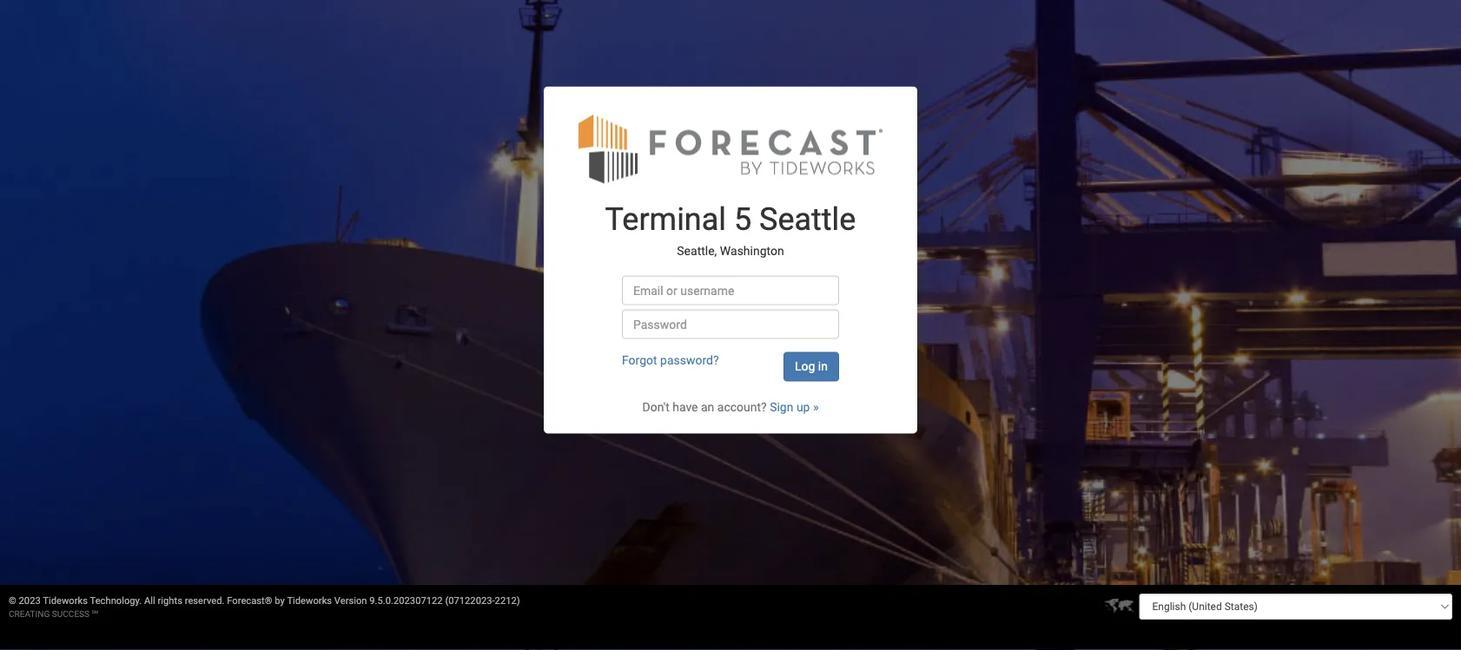 Task type: describe. For each thing, give the bounding box(es) containing it.
rights
[[158, 596, 182, 607]]

an
[[701, 401, 715, 415]]

9.5.0.202307122
[[370, 596, 443, 607]]

password?
[[660, 354, 719, 368]]

washington
[[720, 244, 784, 259]]

in
[[818, 360, 828, 374]]

forecast®
[[227, 596, 272, 607]]

technology.
[[90, 596, 142, 607]]

log in button
[[784, 352, 839, 382]]

account?
[[718, 401, 767, 415]]

1 tideworks from the left
[[43, 596, 88, 607]]

up
[[797, 401, 810, 415]]

forgot password? link
[[622, 354, 719, 368]]

(07122023-
[[445, 596, 495, 607]]

2023
[[19, 596, 41, 607]]

version
[[334, 596, 367, 607]]

by
[[275, 596, 285, 607]]

log
[[795, 360, 815, 374]]

don't have an account? sign up »
[[643, 401, 819, 415]]

Password password field
[[622, 310, 839, 339]]

success
[[52, 609, 90, 620]]

terminal 5 seattle seattle, washington
[[605, 201, 856, 259]]



Task type: locate. For each thing, give the bounding box(es) containing it.
5
[[734, 201, 752, 238]]

»
[[813, 401, 819, 415]]

don't
[[643, 401, 670, 415]]

2 tideworks from the left
[[287, 596, 332, 607]]

sign
[[770, 401, 794, 415]]

℠
[[92, 609, 98, 620]]

tideworks right by
[[287, 596, 332, 607]]

© 2023 tideworks technology. all rights reserved. forecast® by tideworks version 9.5.0.202307122 (07122023-2212) creating success ℠
[[9, 596, 520, 620]]

2212)
[[495, 596, 520, 607]]

creating
[[9, 609, 50, 620]]

1 horizontal spatial tideworks
[[287, 596, 332, 607]]

©
[[9, 596, 16, 607]]

sign up » link
[[770, 401, 819, 415]]

forgot
[[622, 354, 657, 368]]

seattle
[[760, 201, 856, 238]]

have
[[673, 401, 698, 415]]

tideworks up success
[[43, 596, 88, 607]]

terminal
[[605, 201, 726, 238]]

forgot password? log in
[[622, 354, 828, 374]]

0 horizontal spatial tideworks
[[43, 596, 88, 607]]

reserved.
[[185, 596, 225, 607]]

forecast® by tideworks image
[[579, 113, 883, 185]]

Email or username text field
[[622, 276, 839, 306]]

tideworks
[[43, 596, 88, 607], [287, 596, 332, 607]]

all
[[144, 596, 155, 607]]

seattle,
[[677, 244, 717, 259]]



